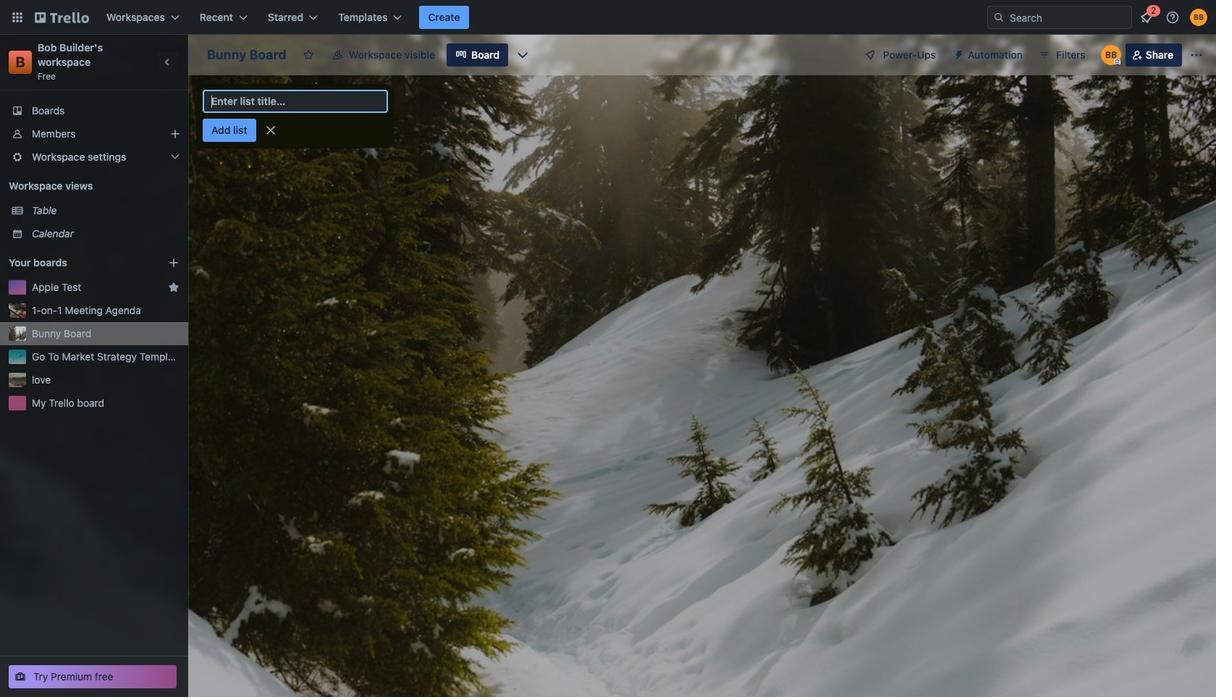 Task type: describe. For each thing, give the bounding box(es) containing it.
bob builder (bobbuilder40) image inside the primary element
[[1191, 9, 1208, 26]]

Search field
[[1005, 7, 1132, 28]]

starred icon image
[[168, 282, 180, 293]]

0 horizontal spatial bob builder (bobbuilder40) image
[[1101, 45, 1122, 65]]

add board image
[[168, 257, 180, 269]]

your boards with 6 items element
[[9, 254, 146, 272]]

sm image
[[948, 43, 968, 64]]



Task type: locate. For each thing, give the bounding box(es) containing it.
customize views image
[[516, 48, 530, 62]]

Enter list title… text field
[[203, 90, 388, 113]]

2 notifications image
[[1138, 9, 1156, 26]]

primary element
[[0, 0, 1217, 35]]

this member is an admin of this board. image
[[1114, 59, 1121, 65]]

bob builder (bobbuilder40) image
[[1191, 9, 1208, 26], [1101, 45, 1122, 65]]

show menu image
[[1190, 48, 1204, 62]]

1 horizontal spatial bob builder (bobbuilder40) image
[[1191, 9, 1208, 26]]

open information menu image
[[1166, 10, 1181, 25]]

cancel list editing image
[[263, 123, 278, 138]]

0 vertical spatial bob builder (bobbuilder40) image
[[1191, 9, 1208, 26]]

star or unstar board image
[[303, 49, 314, 61]]

1 vertical spatial bob builder (bobbuilder40) image
[[1101, 45, 1122, 65]]

workspace navigation collapse icon image
[[158, 52, 178, 72]]

bob builder (bobbuilder40) image down search field
[[1101, 45, 1122, 65]]

back to home image
[[35, 6, 89, 29]]

search image
[[994, 12, 1005, 23]]

bob builder (bobbuilder40) image right open information menu icon
[[1191, 9, 1208, 26]]

Board name text field
[[200, 43, 294, 67]]



Task type: vqa. For each thing, say whether or not it's contained in the screenshot.
Bob Builder (bobbuilder40) image
yes



